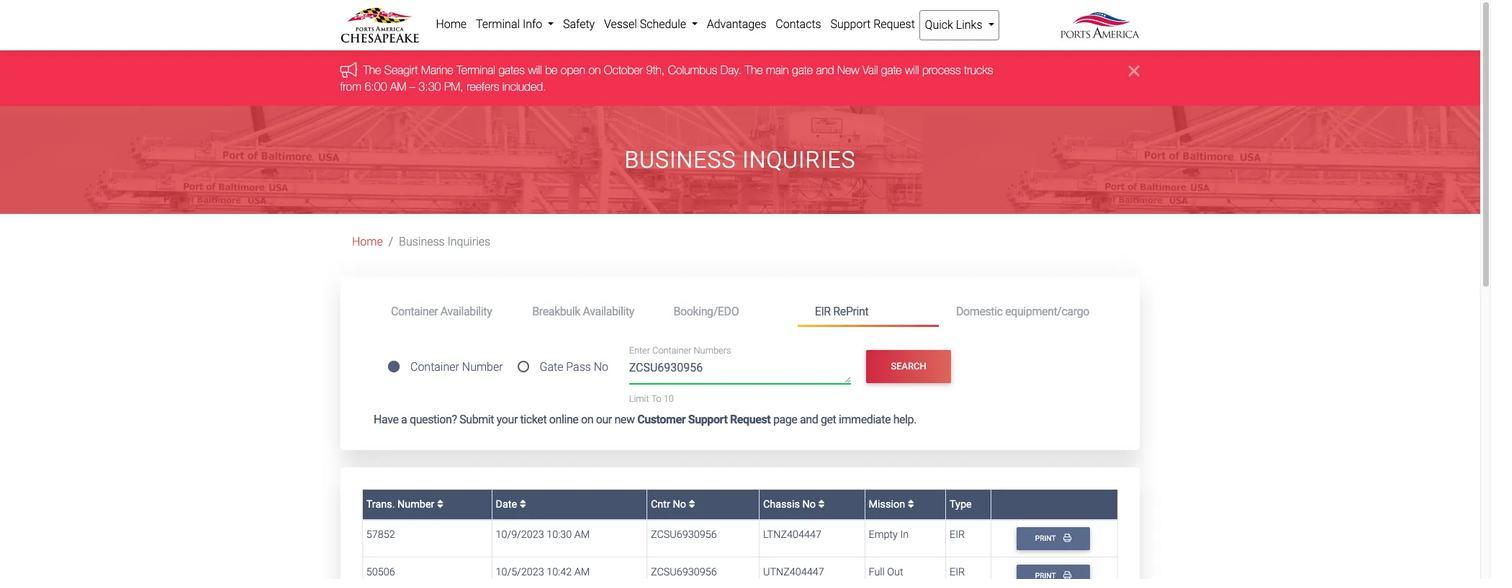 Task type: locate. For each thing, give the bounding box(es) containing it.
sort image
[[437, 499, 444, 509], [819, 499, 825, 509]]

customer support request link
[[638, 413, 771, 426]]

am
[[391, 80, 407, 93], [575, 529, 590, 541], [575, 566, 590, 578]]

support right customer
[[688, 413, 728, 426]]

no right chassis
[[803, 498, 816, 510]]

0 horizontal spatial sort image
[[520, 499, 526, 509]]

from
[[341, 80, 362, 93]]

reefers
[[467, 80, 500, 93]]

eir right out
[[950, 566, 965, 578]]

0 horizontal spatial business
[[399, 235, 445, 249]]

sort image up '10/9/2023'
[[520, 499, 526, 509]]

no right 'cntr'
[[673, 498, 686, 510]]

1 vertical spatial business inquiries
[[399, 235, 491, 249]]

1 gate from the left
[[793, 64, 814, 77]]

1 horizontal spatial the
[[746, 64, 764, 77]]

pass
[[566, 360, 591, 374]]

will left process at top
[[906, 64, 920, 77]]

am left –
[[391, 80, 407, 93]]

on right "open"
[[589, 64, 601, 77]]

container availability link
[[374, 298, 515, 325]]

0 horizontal spatial availability
[[441, 304, 492, 318]]

the seagirt marine terminal gates will be open on october 9th, columbus day. the main gate and new vail gate will process trucks from 6:00 am – 3:30 pm, reefers included.
[[341, 64, 994, 93]]

gate
[[793, 64, 814, 77], [882, 64, 903, 77]]

1 horizontal spatial no
[[673, 498, 686, 510]]

on
[[589, 64, 601, 77], [581, 413, 594, 426]]

terminal info
[[476, 17, 545, 31]]

3 sort image from the left
[[908, 499, 915, 509]]

availability up container number
[[441, 304, 492, 318]]

0 vertical spatial am
[[391, 80, 407, 93]]

2 vertical spatial container
[[411, 360, 459, 374]]

gate pass no
[[540, 360, 609, 374]]

request
[[874, 17, 915, 31], [730, 413, 771, 426]]

number up submit
[[462, 360, 503, 374]]

2 sort image from the left
[[689, 499, 695, 509]]

sort image for trans. number
[[437, 499, 444, 509]]

0 vertical spatial on
[[589, 64, 601, 77]]

am inside the seagirt marine terminal gates will be open on october 9th, columbus day. the main gate and new vail gate will process trucks from 6:00 am – 3:30 pm, reefers included.
[[391, 80, 407, 93]]

1 horizontal spatial business inquiries
[[625, 146, 856, 174]]

home
[[436, 17, 467, 31], [352, 235, 383, 249]]

and inside the seagirt marine terminal gates will be open on october 9th, columbus day. the main gate and new vail gate will process trucks from 6:00 am – 3:30 pm, reefers included.
[[817, 64, 835, 77]]

chassis
[[764, 498, 800, 510]]

1 availability from the left
[[441, 304, 492, 318]]

sort image
[[520, 499, 526, 509], [689, 499, 695, 509], [908, 499, 915, 509]]

vail
[[863, 64, 879, 77]]

0 horizontal spatial inquiries
[[448, 235, 491, 249]]

1 horizontal spatial sort image
[[819, 499, 825, 509]]

2 horizontal spatial no
[[803, 498, 816, 510]]

question?
[[410, 413, 457, 426]]

1 vertical spatial container
[[653, 345, 692, 356]]

a
[[401, 413, 407, 426]]

1 vertical spatial eir
[[950, 529, 965, 541]]

1 vertical spatial am
[[575, 529, 590, 541]]

0 vertical spatial zcsu6930956
[[651, 529, 717, 541]]

full
[[869, 566, 885, 578]]

57852
[[367, 529, 395, 541]]

1 vertical spatial request
[[730, 413, 771, 426]]

1 vertical spatial business
[[399, 235, 445, 249]]

day.
[[721, 64, 742, 77]]

number for container number
[[462, 360, 503, 374]]

1 vertical spatial zcsu6930956
[[651, 566, 717, 578]]

–
[[410, 80, 416, 93]]

sort image up in
[[908, 499, 915, 509]]

eir reprint
[[815, 304, 869, 318]]

1 zcsu6930956 from the top
[[651, 529, 717, 541]]

safety
[[563, 17, 595, 31]]

the right day.
[[746, 64, 764, 77]]

included.
[[503, 80, 547, 93]]

number for trans. number
[[398, 498, 435, 510]]

0 horizontal spatial sort image
[[437, 499, 444, 509]]

container up container number
[[391, 304, 438, 318]]

booking/edo
[[674, 304, 739, 318]]

1 vertical spatial terminal
[[457, 64, 496, 77]]

0 horizontal spatial no
[[594, 360, 609, 374]]

support request
[[831, 17, 915, 31]]

marine
[[422, 64, 454, 77]]

0 horizontal spatial home link
[[352, 235, 383, 249]]

terminal left info
[[476, 17, 520, 31]]

2 vertical spatial am
[[575, 566, 590, 578]]

0 vertical spatial support
[[831, 17, 871, 31]]

am for 10/5/2023 10:42 am
[[575, 566, 590, 578]]

info
[[523, 17, 543, 31]]

0 vertical spatial business inquiries
[[625, 146, 856, 174]]

0 vertical spatial business
[[625, 146, 736, 174]]

1 vertical spatial print image
[[1064, 571, 1072, 579]]

sort image right chassis
[[819, 499, 825, 509]]

and left new in the top right of the page
[[817, 64, 835, 77]]

to
[[652, 393, 662, 404]]

1 horizontal spatial number
[[462, 360, 503, 374]]

1 print image from the top
[[1064, 534, 1072, 542]]

0 horizontal spatial number
[[398, 498, 435, 510]]

mission
[[869, 498, 908, 510]]

2 vertical spatial eir
[[950, 566, 965, 578]]

sort image inside date link
[[520, 499, 526, 509]]

terminal up reefers
[[457, 64, 496, 77]]

2 gate from the left
[[882, 64, 903, 77]]

1 sort image from the left
[[437, 499, 444, 509]]

1 sort image from the left
[[520, 499, 526, 509]]

1 vertical spatial inquiries
[[448, 235, 491, 249]]

full out
[[869, 566, 904, 578]]

1 horizontal spatial home
[[436, 17, 467, 31]]

availability inside breakbulk availability "link"
[[583, 304, 635, 318]]

sort image right trans.
[[437, 499, 444, 509]]

1 vertical spatial number
[[398, 498, 435, 510]]

0 horizontal spatial gate
[[793, 64, 814, 77]]

seagirt
[[385, 64, 419, 77]]

availability for container availability
[[441, 304, 492, 318]]

1 horizontal spatial home link
[[431, 10, 471, 39]]

eir down type
[[950, 529, 965, 541]]

2 will from the left
[[906, 64, 920, 77]]

request left quick
[[874, 17, 915, 31]]

enter
[[629, 345, 650, 356]]

mission link
[[869, 498, 915, 510]]

limit
[[629, 393, 649, 404]]

eir
[[815, 304, 831, 318], [950, 529, 965, 541], [950, 566, 965, 578]]

sort image inside trans. number link
[[437, 499, 444, 509]]

1 horizontal spatial request
[[874, 17, 915, 31]]

1 horizontal spatial will
[[906, 64, 920, 77]]

0 horizontal spatial the
[[364, 64, 382, 77]]

sort image inside "cntr no" link
[[689, 499, 695, 509]]

trans. number
[[367, 498, 437, 510]]

1 will from the left
[[529, 64, 543, 77]]

sort image for chassis no
[[819, 499, 825, 509]]

0 horizontal spatial will
[[529, 64, 543, 77]]

advantages
[[707, 17, 767, 31]]

will
[[529, 64, 543, 77], [906, 64, 920, 77]]

10/5/2023 10:42 am
[[496, 566, 590, 578]]

number
[[462, 360, 503, 374], [398, 498, 435, 510]]

sort image inside chassis no link
[[819, 499, 825, 509]]

terminal
[[476, 17, 520, 31], [457, 64, 496, 77]]

enter container numbers
[[629, 345, 731, 356]]

print image
[[1064, 534, 1072, 542], [1064, 571, 1072, 579]]

2 horizontal spatial sort image
[[908, 499, 915, 509]]

2 availability from the left
[[583, 304, 635, 318]]

no for cntr no
[[673, 498, 686, 510]]

bullhorn image
[[341, 62, 364, 78]]

availability up the enter
[[583, 304, 635, 318]]

and left get on the bottom right of the page
[[800, 413, 819, 426]]

support up new in the top right of the page
[[831, 17, 871, 31]]

eir left the reprint on the bottom
[[815, 304, 831, 318]]

trans. number link
[[367, 498, 444, 510]]

request left the page
[[730, 413, 771, 426]]

support request link
[[826, 10, 920, 39]]

am right 10:30
[[575, 529, 590, 541]]

0 vertical spatial home link
[[431, 10, 471, 39]]

1 horizontal spatial availability
[[583, 304, 635, 318]]

1 horizontal spatial inquiries
[[743, 146, 856, 174]]

the up 6:00
[[364, 64, 382, 77]]

no
[[594, 360, 609, 374], [673, 498, 686, 510], [803, 498, 816, 510]]

will left be
[[529, 64, 543, 77]]

utnz404447
[[764, 566, 825, 578]]

0 vertical spatial and
[[817, 64, 835, 77]]

container up question?
[[411, 360, 459, 374]]

get
[[821, 413, 837, 426]]

home link
[[431, 10, 471, 39], [352, 235, 383, 249]]

container right the enter
[[653, 345, 692, 356]]

and
[[817, 64, 835, 77], [800, 413, 819, 426]]

am right 10:42
[[575, 566, 590, 578]]

2 sort image from the left
[[819, 499, 825, 509]]

gate right main
[[793, 64, 814, 77]]

schedule
[[640, 17, 686, 31]]

support
[[831, 17, 871, 31], [688, 413, 728, 426]]

contacts link
[[771, 10, 826, 39]]

1 vertical spatial support
[[688, 413, 728, 426]]

domestic equipment/cargo
[[957, 304, 1090, 318]]

0 vertical spatial print image
[[1064, 534, 1072, 542]]

0 horizontal spatial home
[[352, 235, 383, 249]]

on left the our
[[581, 413, 594, 426]]

0 vertical spatial number
[[462, 360, 503, 374]]

terminal info link
[[471, 10, 559, 39]]

pm,
[[445, 80, 464, 93]]

1 horizontal spatial sort image
[[689, 499, 695, 509]]

gate right vail
[[882, 64, 903, 77]]

1 vertical spatial and
[[800, 413, 819, 426]]

number right trans.
[[398, 498, 435, 510]]

2 zcsu6930956 from the top
[[651, 566, 717, 578]]

cntr no
[[651, 498, 689, 510]]

0 vertical spatial container
[[391, 304, 438, 318]]

1 vertical spatial home
[[352, 235, 383, 249]]

sort image right 'cntr'
[[689, 499, 695, 509]]

container for container availability
[[391, 304, 438, 318]]

inquiries
[[743, 146, 856, 174], [448, 235, 491, 249]]

ticket
[[520, 413, 547, 426]]

sort image inside mission link
[[908, 499, 915, 509]]

quick links link
[[920, 10, 1000, 40]]

1 horizontal spatial gate
[[882, 64, 903, 77]]

0 horizontal spatial business inquiries
[[399, 235, 491, 249]]

business
[[625, 146, 736, 174], [399, 235, 445, 249]]

0 vertical spatial terminal
[[476, 17, 520, 31]]

equipment/cargo
[[1006, 304, 1090, 318]]

empty in
[[869, 529, 909, 541]]

container for container number
[[411, 360, 459, 374]]

availability inside container availability link
[[441, 304, 492, 318]]

print image right print at the bottom right
[[1064, 534, 1072, 542]]

print image down print link
[[1064, 571, 1072, 579]]

no right pass at bottom left
[[594, 360, 609, 374]]

terminal inside the seagirt marine terminal gates will be open on october 9th, columbus day. the main gate and new vail gate will process trucks from 6:00 am – 3:30 pm, reefers included.
[[457, 64, 496, 77]]



Task type: vqa. For each thing, say whether or not it's contained in the screenshot.
be
yes



Task type: describe. For each thing, give the bounding box(es) containing it.
october
[[605, 64, 644, 77]]

sort image for mission
[[908, 499, 915, 509]]

domestic equipment/cargo link
[[939, 298, 1107, 325]]

container number
[[411, 360, 503, 374]]

our
[[596, 413, 612, 426]]

customer
[[638, 413, 686, 426]]

cntr
[[651, 498, 671, 510]]

advantages link
[[703, 10, 771, 39]]

9th,
[[647, 64, 665, 77]]

ltnz404447
[[764, 529, 822, 541]]

availability for breakbulk availability
[[583, 304, 635, 318]]

chassis no link
[[764, 498, 825, 510]]

domestic
[[957, 304, 1003, 318]]

1 the from the left
[[364, 64, 382, 77]]

zcsu6930956 for ltnz404447
[[651, 529, 717, 541]]

online
[[549, 413, 579, 426]]

2 print image from the top
[[1064, 571, 1072, 579]]

date
[[496, 498, 520, 510]]

trans.
[[367, 498, 395, 510]]

6:00
[[365, 80, 388, 93]]

0 vertical spatial home
[[436, 17, 467, 31]]

in
[[901, 529, 909, 541]]

out
[[888, 566, 904, 578]]

0 horizontal spatial support
[[688, 413, 728, 426]]

1 horizontal spatial business
[[625, 146, 736, 174]]

0 vertical spatial request
[[874, 17, 915, 31]]

10
[[664, 393, 674, 404]]

empty
[[869, 529, 898, 541]]

have a question? submit your ticket online on our new customer support request page and get immediate help.
[[374, 413, 917, 426]]

search button
[[867, 350, 952, 383]]

50506
[[367, 566, 395, 578]]

new
[[838, 64, 860, 77]]

10/5/2023
[[496, 566, 544, 578]]

type
[[950, 498, 972, 510]]

3:30
[[419, 80, 442, 93]]

1 vertical spatial on
[[581, 413, 594, 426]]

quick links
[[925, 18, 986, 32]]

breakbulk
[[532, 304, 581, 318]]

sort image for cntr no
[[689, 499, 695, 509]]

chassis no
[[764, 498, 819, 510]]

terminal inside terminal info link
[[476, 17, 520, 31]]

vessel
[[604, 17, 637, 31]]

search
[[891, 361, 927, 372]]

open
[[561, 64, 586, 77]]

cntr no link
[[651, 498, 695, 510]]

contacts
[[776, 17, 822, 31]]

0 horizontal spatial request
[[730, 413, 771, 426]]

trucks
[[965, 64, 994, 77]]

10/9/2023 10:30 am
[[496, 529, 590, 541]]

numbers
[[694, 345, 731, 356]]

vessel schedule
[[604, 17, 689, 31]]

submit
[[460, 413, 494, 426]]

booking/edo link
[[657, 298, 798, 325]]

eir reprint link
[[798, 298, 939, 327]]

10/9/2023
[[496, 529, 544, 541]]

immediate
[[839, 413, 891, 426]]

10:42
[[547, 566, 572, 578]]

0 vertical spatial inquiries
[[743, 146, 856, 174]]

10:30
[[547, 529, 572, 541]]

columbus
[[669, 64, 718, 77]]

eir for full out
[[950, 566, 965, 578]]

main
[[767, 64, 790, 77]]

print
[[1036, 534, 1058, 543]]

2 the from the left
[[746, 64, 764, 77]]

have
[[374, 413, 399, 426]]

date link
[[496, 498, 526, 510]]

sort image for date
[[520, 499, 526, 509]]

0 vertical spatial eir
[[815, 304, 831, 318]]

process
[[923, 64, 962, 77]]

reprint
[[834, 304, 869, 318]]

the seagirt marine terminal gates will be open on october 9th, columbus day. the main gate and new vail gate will process trucks from 6:00 am – 3:30 pm, reefers included. alert
[[0, 51, 1481, 106]]

the seagirt marine terminal gates will be open on october 9th, columbus day. the main gate and new vail gate will process trucks from 6:00 am – 3:30 pm, reefers included. link
[[341, 64, 994, 93]]

container availability
[[391, 304, 492, 318]]

gate
[[540, 360, 564, 374]]

links
[[956, 18, 983, 32]]

limit to 10
[[629, 393, 674, 404]]

eir for empty in
[[950, 529, 965, 541]]

am for 10/9/2023 10:30 am
[[575, 529, 590, 541]]

breakbulk availability
[[532, 304, 635, 318]]

no for chassis no
[[803, 498, 816, 510]]

1 vertical spatial home link
[[352, 235, 383, 249]]

be
[[546, 64, 558, 77]]

print link
[[1017, 528, 1090, 550]]

close image
[[1130, 62, 1140, 80]]

on inside the seagirt marine terminal gates will be open on october 9th, columbus day. the main gate and new vail gate will process trucks from 6:00 am – 3:30 pm, reefers included.
[[589, 64, 601, 77]]

1 horizontal spatial support
[[831, 17, 871, 31]]

Enter Container Numbers text field
[[629, 359, 852, 384]]

zcsu6930956 for utnz404447
[[651, 566, 717, 578]]

help.
[[894, 413, 917, 426]]

vessel schedule link
[[600, 10, 703, 39]]

gates
[[499, 64, 525, 77]]

page
[[774, 413, 798, 426]]

safety link
[[559, 10, 600, 39]]

breakbulk availability link
[[515, 298, 657, 325]]

your
[[497, 413, 518, 426]]

quick
[[925, 18, 954, 32]]



